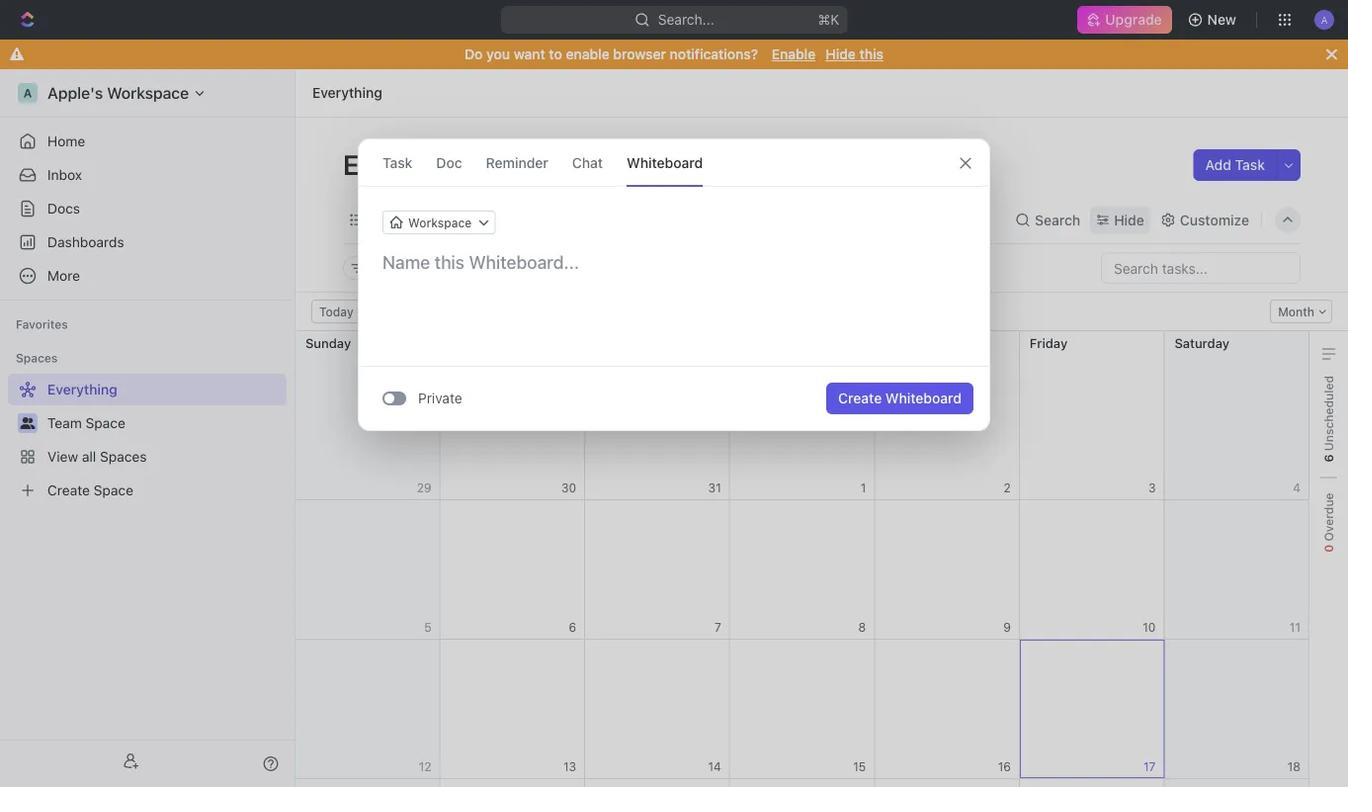 Task type: describe. For each thing, give the bounding box(es) containing it.
favorites
[[16, 317, 68, 331]]

17
[[1144, 760, 1156, 774]]

0 vertical spatial hide
[[826, 46, 856, 62]]

everything link
[[308, 81, 387, 105]]

6
[[1323, 454, 1336, 462]]

doc
[[436, 154, 462, 171]]

create whiteboard
[[839, 390, 962, 406]]

unscheduled
[[1323, 376, 1336, 454]]

today button
[[311, 300, 362, 323]]

saturday
[[1175, 335, 1230, 350]]

this
[[860, 46, 884, 62]]

whiteboard button
[[627, 139, 703, 186]]

sidebar navigation
[[0, 69, 296, 787]]

add task
[[1206, 157, 1266, 173]]

1 vertical spatial everything
[[343, 148, 484, 180]]

today
[[319, 305, 354, 318]]

dashboards
[[47, 234, 124, 250]]

you
[[487, 46, 510, 62]]

search
[[1035, 212, 1081, 228]]

customize
[[1180, 212, 1250, 228]]

board link
[[425, 206, 468, 234]]

enable
[[566, 46, 610, 62]]

notifications?
[[670, 46, 758, 62]]

upgrade link
[[1078, 6, 1172, 34]]

list
[[369, 212, 393, 228]]

create
[[839, 390, 882, 406]]

tree inside sidebar navigation
[[8, 374, 287, 506]]

show closed button
[[416, 256, 522, 280]]

browser
[[613, 46, 666, 62]]

hide inside button
[[547, 261, 573, 275]]

enable
[[772, 46, 816, 62]]

task button
[[383, 139, 413, 186]]

favorites button
[[8, 312, 76, 336]]

Search tasks... text field
[[1103, 253, 1300, 283]]

private
[[418, 390, 462, 406]]

row containing 17
[[296, 640, 1310, 779]]

doc button
[[436, 139, 462, 186]]

dashboards link
[[8, 226, 287, 258]]

grid containing sunday
[[295, 331, 1310, 787]]

hide button
[[539, 256, 581, 280]]

inbox link
[[8, 159, 287, 191]]

spaces
[[16, 351, 58, 365]]

list link
[[365, 206, 393, 234]]

to
[[549, 46, 562, 62]]

chat button
[[572, 139, 603, 186]]

overdue
[[1323, 493, 1336, 545]]



Task type: locate. For each thing, give the bounding box(es) containing it.
2 horizontal spatial hide
[[1115, 212, 1145, 228]]

Name this Whiteboard... field
[[359, 250, 990, 274]]

task right add
[[1236, 157, 1266, 173]]

search button
[[1010, 206, 1087, 234]]

hide right 'closed'
[[547, 261, 573, 275]]

reminder
[[486, 154, 549, 171]]

0 horizontal spatial hide
[[547, 261, 573, 275]]

task inside button
[[1236, 157, 1266, 173]]

friday
[[1030, 335, 1068, 350]]

0 vertical spatial everything
[[312, 85, 382, 101]]

new
[[1208, 11, 1237, 28]]

2 row from the top
[[296, 500, 1310, 640]]

reminder button
[[486, 139, 549, 186]]

add
[[1206, 157, 1232, 173]]

docs link
[[8, 193, 287, 224]]

3 row from the top
[[296, 640, 1310, 779]]

hide button
[[1091, 206, 1151, 234]]

0
[[1323, 545, 1336, 553]]

closed
[[476, 261, 513, 275]]

1 horizontal spatial task
[[1236, 157, 1266, 173]]

1 vertical spatial hide
[[1115, 212, 1145, 228]]

1 horizontal spatial hide
[[826, 46, 856, 62]]

show closed
[[441, 261, 513, 275]]

do
[[465, 46, 483, 62]]

dialog
[[358, 138, 991, 431]]

add task button
[[1194, 149, 1278, 181]]

whiteboard right create
[[886, 390, 962, 406]]

customize button
[[1155, 206, 1256, 234]]

do you want to enable browser notifications? enable hide this
[[465, 46, 884, 62]]

task left doc
[[383, 154, 413, 171]]

hide right "search"
[[1115, 212, 1145, 228]]

1 vertical spatial whiteboard
[[886, 390, 962, 406]]

1 horizontal spatial whiteboard
[[886, 390, 962, 406]]

workspace button
[[383, 211, 496, 234]]

new button
[[1180, 4, 1249, 36]]

0 vertical spatial whiteboard
[[627, 154, 703, 171]]

sunday
[[306, 335, 351, 350]]

whiteboard inside button
[[886, 390, 962, 406]]

grid
[[295, 331, 1310, 787]]

whiteboard right chat
[[627, 154, 703, 171]]

1 row from the top
[[296, 331, 1310, 500]]

4 row from the top
[[296, 779, 1310, 787]]

search...
[[658, 11, 714, 28]]

upgrade
[[1106, 11, 1162, 28]]

chat
[[572, 154, 603, 171]]

workspace
[[408, 216, 472, 229]]

row
[[296, 331, 1310, 500], [296, 500, 1310, 640], [296, 640, 1310, 779], [296, 779, 1310, 787]]

⌘k
[[818, 11, 840, 28]]

18
[[1288, 760, 1301, 774]]

0 horizontal spatial whiteboard
[[627, 154, 703, 171]]

whiteboard
[[627, 154, 703, 171], [886, 390, 962, 406]]

0 horizontal spatial task
[[383, 154, 413, 171]]

create whiteboard button
[[827, 383, 974, 414]]

hide inside dropdown button
[[1115, 212, 1145, 228]]

want
[[514, 46, 546, 62]]

home link
[[8, 126, 287, 157]]

home
[[47, 133, 85, 149]]

hide
[[826, 46, 856, 62], [1115, 212, 1145, 228], [547, 261, 573, 275]]

inbox
[[47, 167, 82, 183]]

everything
[[312, 85, 382, 101], [343, 148, 484, 180]]

docs
[[47, 200, 80, 217]]

hide left this in the top of the page
[[826, 46, 856, 62]]

show
[[441, 261, 472, 275]]

board
[[429, 212, 468, 228]]

2 vertical spatial hide
[[547, 261, 573, 275]]

dialog containing task
[[358, 138, 991, 431]]

task
[[383, 154, 413, 171], [1236, 157, 1266, 173]]

workspace button
[[383, 211, 496, 234]]

tree
[[8, 374, 287, 506]]



Task type: vqa. For each thing, say whether or not it's contained in the screenshot.
6
yes



